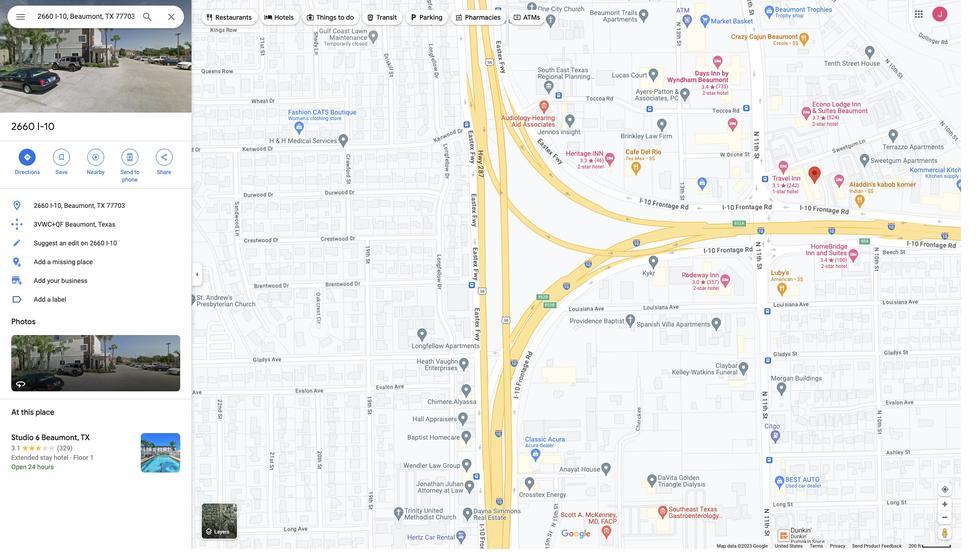 Task type: vqa. For each thing, say whether or not it's contained in the screenshot.
hotel
yes



Task type: locate. For each thing, give the bounding box(es) containing it.
your
[[47, 277, 60, 285]]

to left do
[[338, 13, 345, 22]]

0 horizontal spatial tx
[[81, 434, 90, 443]]

1 vertical spatial a
[[47, 296, 51, 303]]


[[264, 12, 273, 23]]

2 vertical spatial 2660
[[90, 240, 105, 247]]

1 add from the top
[[34, 258, 46, 266]]

0 horizontal spatial i-
[[37, 120, 44, 133]]

beaumont, up (329)
[[41, 434, 79, 443]]

send for send to phone
[[120, 169, 133, 176]]

2 vertical spatial add
[[34, 296, 46, 303]]

1 a from the top
[[47, 258, 51, 266]]


[[455, 12, 464, 23]]

send for send product feedback
[[853, 544, 864, 549]]

floor
[[73, 454, 88, 462]]

0 vertical spatial tx
[[97, 202, 105, 209]]

place
[[77, 258, 93, 266], [36, 408, 54, 418]]

 parking
[[410, 12, 443, 23]]

beaumont, up 3vwc+qf beaumont, texas
[[64, 202, 95, 209]]

3 add from the top
[[34, 296, 46, 303]]

1 horizontal spatial place
[[77, 258, 93, 266]]

collapse side panel image
[[192, 270, 202, 280]]

i-
[[37, 120, 44, 133], [50, 202, 54, 209], [106, 240, 110, 247]]

0 vertical spatial add
[[34, 258, 46, 266]]

2 vertical spatial i-
[[106, 240, 110, 247]]

i- inside 2660 i-10, beaumont, tx 77703 button
[[50, 202, 54, 209]]


[[410, 12, 418, 23]]

1 vertical spatial 2660
[[34, 202, 49, 209]]

zoom in image
[[942, 501, 949, 508]]

0 horizontal spatial send
[[120, 169, 133, 176]]


[[205, 12, 214, 23]]

2660 up the 
[[11, 120, 35, 133]]


[[513, 12, 522, 23]]

1 vertical spatial send
[[853, 544, 864, 549]]

texas
[[98, 221, 116, 228]]

a for missing
[[47, 258, 51, 266]]

200
[[910, 544, 917, 549]]

place down on
[[77, 258, 93, 266]]

send inside send product feedback button
[[853, 544, 864, 549]]

add a missing place
[[34, 258, 93, 266]]

0 horizontal spatial place
[[36, 408, 54, 418]]

2 a from the top
[[47, 296, 51, 303]]

united
[[776, 544, 789, 549]]

1 horizontal spatial to
[[338, 13, 345, 22]]

1 vertical spatial to
[[135, 169, 140, 176]]

beaumont,
[[64, 202, 95, 209], [65, 221, 97, 228], [41, 434, 79, 443]]

add your business
[[34, 277, 88, 285]]


[[23, 152, 32, 163]]

24
[[28, 464, 36, 471]]

beaumont, down 2660 i-10, beaumont, tx 77703
[[65, 221, 97, 228]]

0 horizontal spatial 10
[[44, 120, 55, 133]]

3.1 stars 329 reviews image
[[11, 444, 73, 453]]

footer
[[717, 543, 910, 550]]

1 vertical spatial i-
[[50, 202, 54, 209]]

i- for 10,
[[50, 202, 54, 209]]

studio 6 beaumont, tx
[[11, 434, 90, 443]]

2 horizontal spatial i-
[[106, 240, 110, 247]]

2660 left 10,
[[34, 202, 49, 209]]

2660 i-10, beaumont, tx 77703
[[34, 202, 125, 209]]

tx
[[97, 202, 105, 209], [81, 434, 90, 443]]

1 vertical spatial 10
[[110, 240, 117, 247]]

200 ft
[[910, 544, 922, 549]]

tx up floor
[[81, 434, 90, 443]]

0 vertical spatial i-
[[37, 120, 44, 133]]

to up phone
[[135, 169, 140, 176]]

2660 for 2660 i-10, beaumont, tx 77703
[[34, 202, 49, 209]]

send to phone
[[120, 169, 140, 183]]

add left your
[[34, 277, 46, 285]]

send product feedback
[[853, 544, 902, 549]]

2660
[[11, 120, 35, 133], [34, 202, 49, 209], [90, 240, 105, 247]]

1 horizontal spatial tx
[[97, 202, 105, 209]]

send left the product
[[853, 544, 864, 549]]

a left the label
[[47, 296, 51, 303]]

1 vertical spatial add
[[34, 277, 46, 285]]

6
[[35, 434, 40, 443]]

states
[[790, 544, 804, 549]]

place right 'this'
[[36, 408, 54, 418]]

 button
[[8, 6, 34, 30]]

add left the label
[[34, 296, 46, 303]]

2660 i-10 main content
[[0, 0, 192, 550]]

footer containing map data ©2023 google
[[717, 543, 910, 550]]

0 vertical spatial 2660
[[11, 120, 35, 133]]

this
[[21, 408, 34, 418]]

(329)
[[57, 445, 73, 452]]

google account: james peterson  
(james.peterson1902@gmail.com) image
[[933, 6, 948, 21]]

edit
[[68, 240, 79, 247]]

tx left 77703
[[97, 202, 105, 209]]

a
[[47, 258, 51, 266], [47, 296, 51, 303]]

10
[[44, 120, 55, 133], [110, 240, 117, 247]]

1 horizontal spatial send
[[853, 544, 864, 549]]

0 vertical spatial to
[[338, 13, 345, 22]]

to
[[338, 13, 345, 22], [135, 169, 140, 176]]

3vwc+qf beaumont, texas button
[[0, 215, 192, 234]]

things
[[317, 13, 337, 22]]

©2023
[[738, 544, 753, 549]]

0 vertical spatial beaumont,
[[64, 202, 95, 209]]

1 horizontal spatial 10
[[110, 240, 117, 247]]

send up phone
[[120, 169, 133, 176]]

add for add a missing place
[[34, 258, 46, 266]]

actions for 2660 i-10 region
[[0, 141, 192, 188]]

0 vertical spatial send
[[120, 169, 133, 176]]

1 horizontal spatial i-
[[50, 202, 54, 209]]


[[306, 12, 315, 23]]

1
[[90, 454, 94, 462]]

send inside send to phone
[[120, 169, 133, 176]]

a left the missing
[[47, 258, 51, 266]]

add
[[34, 258, 46, 266], [34, 277, 46, 285], [34, 296, 46, 303]]

 atms
[[513, 12, 541, 23]]

 pharmacies
[[455, 12, 501, 23]]

 things to do
[[306, 12, 354, 23]]


[[57, 152, 66, 163]]

0 vertical spatial 10
[[44, 120, 55, 133]]

share
[[157, 169, 171, 176]]

2 add from the top
[[34, 277, 46, 285]]

2660 right on
[[90, 240, 105, 247]]

label
[[52, 296, 66, 303]]

ft
[[919, 544, 922, 549]]

0 vertical spatial a
[[47, 258, 51, 266]]

place inside button
[[77, 258, 93, 266]]

None field
[[38, 11, 134, 22]]

do
[[346, 13, 354, 22]]

to inside send to phone
[[135, 169, 140, 176]]

add a missing place button
[[0, 253, 192, 271]]

data
[[728, 544, 737, 549]]

privacy button
[[831, 543, 846, 550]]

0 horizontal spatial to
[[135, 169, 140, 176]]

2 vertical spatial beaumont,
[[41, 434, 79, 443]]

1 vertical spatial place
[[36, 408, 54, 418]]

0 vertical spatial place
[[77, 258, 93, 266]]

add down suggest
[[34, 258, 46, 266]]



Task type: describe. For each thing, give the bounding box(es) containing it.
terms button
[[811, 543, 824, 550]]

on
[[81, 240, 88, 247]]


[[160, 152, 168, 163]]

restaurants
[[216, 13, 252, 22]]


[[92, 152, 100, 163]]

add for add your business
[[34, 277, 46, 285]]

nearby
[[87, 169, 105, 176]]

map data ©2023 google
[[717, 544, 769, 549]]

2660 I-10, Beaumont, TX 77703 field
[[8, 6, 184, 28]]

send product feedback button
[[853, 543, 902, 550]]

tx inside 2660 i-10, beaumont, tx 77703 button
[[97, 202, 105, 209]]

3.1
[[11, 445, 20, 452]]

hotels
[[275, 13, 294, 22]]

privacy
[[831, 544, 846, 549]]

stay
[[40, 454, 52, 462]]

none field inside 2660 i-10, beaumont, tx 77703 field
[[38, 11, 134, 22]]

10 inside button
[[110, 240, 117, 247]]

add your business link
[[0, 271, 192, 290]]

a for label
[[47, 296, 51, 303]]

google
[[754, 544, 769, 549]]

open
[[11, 464, 27, 471]]

i- for 10
[[37, 120, 44, 133]]

add for add a label
[[34, 296, 46, 303]]

footer inside google maps element
[[717, 543, 910, 550]]

hotel
[[54, 454, 68, 462]]

77703
[[107, 202, 125, 209]]

show your location image
[[942, 486, 950, 494]]

200 ft button
[[910, 544, 952, 549]]


[[366, 12, 375, 23]]

3vwc+qf
[[34, 221, 64, 228]]

2660 i-10, beaumont, tx 77703 button
[[0, 196, 192, 215]]

an
[[59, 240, 67, 247]]

3vwc+qf beaumont, texas
[[34, 221, 116, 228]]

save
[[56, 169, 68, 176]]

phone
[[122, 177, 138, 183]]

 transit
[[366, 12, 397, 23]]

map
[[717, 544, 727, 549]]

2660 for 2660 i-10
[[11, 120, 35, 133]]

add a label
[[34, 296, 66, 303]]

united states button
[[776, 543, 804, 550]]

business
[[61, 277, 88, 285]]

at
[[11, 408, 19, 418]]

 search field
[[8, 6, 184, 30]]

1 vertical spatial tx
[[81, 434, 90, 443]]

feedback
[[882, 544, 902, 549]]


[[126, 152, 134, 163]]

extended
[[11, 454, 38, 462]]

photos
[[11, 318, 36, 327]]

2660 i-10
[[11, 120, 55, 133]]

1 vertical spatial beaumont,
[[65, 221, 97, 228]]

i- inside suggest an edit on 2660 i-10 button
[[106, 240, 110, 247]]

suggest
[[34, 240, 58, 247]]

directions
[[15, 169, 40, 176]]

hours
[[37, 464, 54, 471]]

missing
[[52, 258, 75, 266]]

transit
[[377, 13, 397, 22]]

parking
[[420, 13, 443, 22]]

google maps element
[[0, 0, 962, 550]]

 hotels
[[264, 12, 294, 23]]

product
[[865, 544, 881, 549]]

pharmacies
[[465, 13, 501, 22]]

layers
[[215, 530, 230, 536]]

 restaurants
[[205, 12, 252, 23]]

zoom out image
[[942, 514, 949, 521]]

add a label button
[[0, 290, 192, 309]]

10,
[[54, 202, 62, 209]]

atms
[[524, 13, 541, 22]]

united states
[[776, 544, 804, 549]]

show street view coverage image
[[939, 526, 953, 540]]

·
[[70, 454, 72, 462]]

extended stay hotel · floor 1 open 24 hours
[[11, 454, 94, 471]]

to inside  things to do
[[338, 13, 345, 22]]

suggest an edit on 2660 i-10
[[34, 240, 117, 247]]

at this place
[[11, 408, 54, 418]]

suggest an edit on 2660 i-10 button
[[0, 234, 192, 253]]

studio
[[11, 434, 34, 443]]

terms
[[811, 544, 824, 549]]


[[15, 10, 26, 23]]



